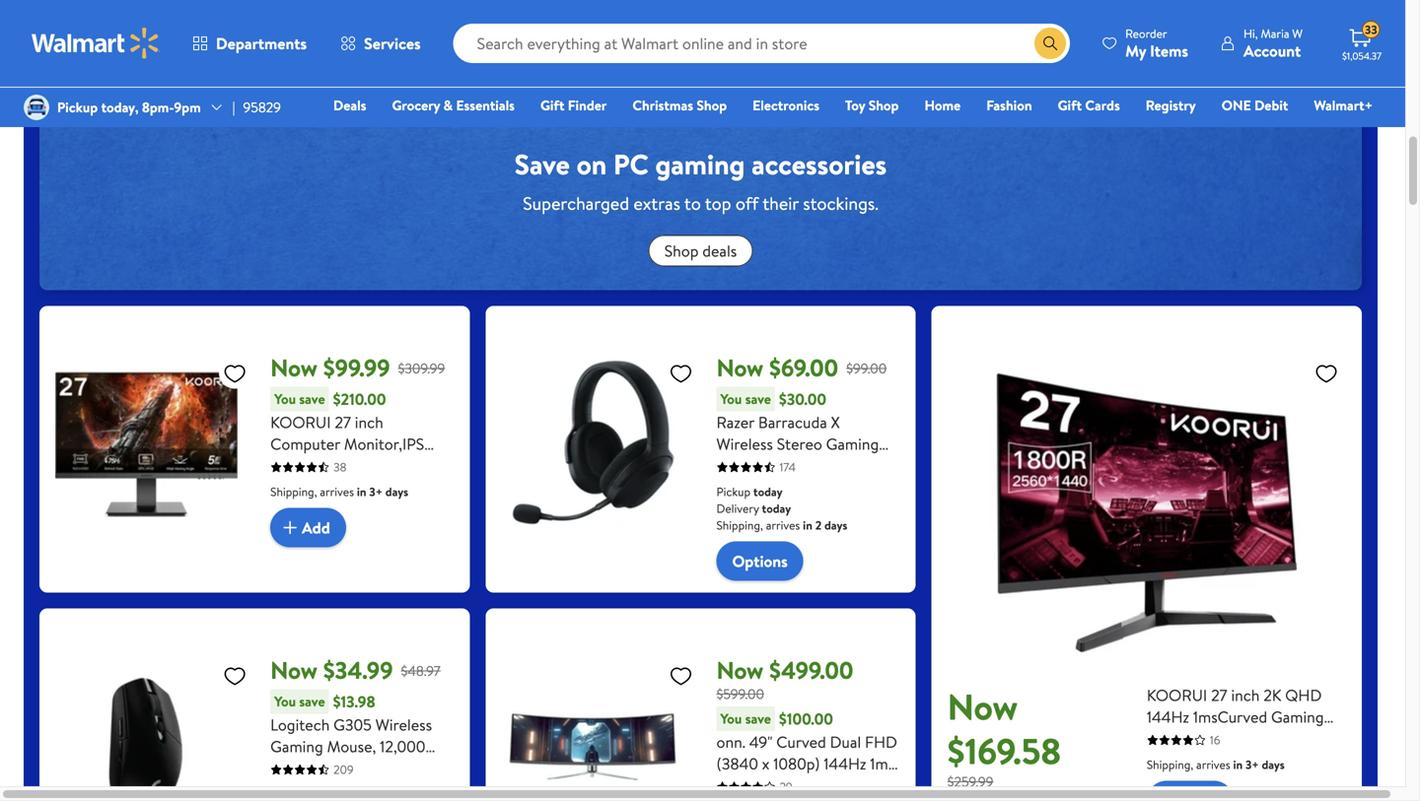 Task type: vqa. For each thing, say whether or not it's contained in the screenshot.


Task type: describe. For each thing, give the bounding box(es) containing it.
x inside 'you save $210.00 koorui 27 inch computer monitor,ips fhd (1920 x 1080) 75hz 99% srgb pc desktop gaming monitors for computer ,hdmi/vga port, visioncare'
[[347, 455, 355, 477]]

$34.99
[[323, 655, 393, 688]]

visioncare
[[308, 542, 379, 564]]

$259.99
[[948, 773, 994, 792]]

x
[[831, 412, 840, 434]]

dpi,
[[270, 758, 300, 780]]

144hz inside now $499.00 $599.00 you save $100.00 onn. 49" curved dual fhd (3840 x 1080p) 144hz 1ms gaming monitor with cables, black, new
[[824, 754, 866, 775]]

pickup today, 8pm-9pm
[[57, 98, 201, 117]]

sync
[[1268, 729, 1298, 750]]

arrives down 38
[[320, 484, 354, 501]]

registry
[[1146, 96, 1196, 115]]

monitors
[[327, 499, 389, 520]]

arrives left maria
[[1212, 9, 1246, 26]]

dual
[[830, 732, 861, 754]]

one debit link
[[1213, 95, 1297, 116]]

port,
[[270, 542, 304, 564]]

grocery & essentials
[[392, 96, 515, 115]]

75hz
[[400, 455, 435, 477]]

shipping, inside pickup today delivery today shipping, arrives in 2 days
[[717, 517, 763, 534]]

lightweight,
[[303, 758, 388, 780]]

$100.00
[[779, 709, 833, 731]]

reorder
[[1126, 25, 1167, 42]]

gift cards
[[1058, 96, 1120, 115]]

days up toy
[[832, 9, 855, 26]]

deals link
[[325, 95, 375, 116]]

today down mobile
[[754, 484, 783, 501]]

arrives up electronics link
[[766, 9, 800, 26]]

$1,054.37
[[1342, 49, 1382, 63]]

search icon image
[[1043, 36, 1058, 51]]

shop deals
[[665, 240, 737, 262]]

pickup for pickup today, 8pm-9pm
[[57, 98, 98, 117]]

you for razer
[[721, 390, 742, 409]]

today down ps5,
[[762, 501, 791, 517]]

nintendo
[[778, 477, 843, 499]]

shop for toy shop
[[869, 96, 899, 115]]

8pm-
[[142, 98, 174, 117]]

save for koorui
[[299, 390, 325, 409]]

save for logitech
[[299, 693, 325, 712]]

koorui inside 'you save $210.00 koorui 27 inch computer monitor,ips fhd (1920 x 1080) 75hz 99% srgb pc desktop gaming monitors for computer ,hdmi/vga port, visioncare'
[[270, 412, 331, 434]]

off
[[736, 191, 759, 216]]

christmas shop
[[633, 96, 727, 115]]

koorui 27 inch 2k qhd 144hz 1mscurved gaming monitor,adpitive-sync technology,100% srgb computer monitor,hdmi/displayport
[[1147, 685, 1332, 802]]

gift for gift finder
[[540, 96, 565, 115]]

now $69.00 $99.00
[[717, 352, 887, 385]]

1 vertical spatial add to cart image
[[278, 516, 302, 540]]

cards
[[1085, 96, 1120, 115]]

add to favorites list, koorui 27 inch computer monitor,ips fhd (1920 x 1080) 75hz 99% srgb pc desktop gaming monitors for computer ,hdmi/vga port, visioncare image
[[223, 362, 247, 386]]

2k
[[1264, 685, 1282, 707]]

their
[[763, 191, 799, 216]]

registry link
[[1137, 95, 1205, 116]]

cables,
[[717, 797, 766, 802]]

1 vertical spatial computer
[[270, 520, 340, 542]]

gaming inside now $499.00 $599.00 you save $100.00 onn. 49" curved dual fhd (3840 x 1080p) 144hz 1ms gaming monitor with cables, black, new
[[717, 775, 769, 797]]

for inside 'you save $210.00 koorui 27 inch computer monitor,ips fhd (1920 x 1080) 75hz 99% srgb pc desktop gaming monitors for computer ,hdmi/vga port, visioncare'
[[392, 499, 413, 520]]

supercharged
[[523, 191, 629, 216]]

departments button
[[176, 20, 324, 67]]

| 95829
[[232, 98, 281, 117]]

walmart image
[[32, 28, 160, 59]]

add to favorites list, razer barracuda x wireless stereo gaming and mobile headset for pc, ps5, nintendo switch & android, 2.4ghz, black image
[[669, 362, 693, 386]]

95829
[[243, 98, 281, 117]]

arrives down 16 in the right of the page
[[1197, 757, 1231, 774]]

fashion link
[[978, 95, 1041, 116]]

you save $30.00 razer barracuda x wireless stereo gaming and mobile headset for pc, ps5, nintendo switch & android, 2.4ghz, black
[[717, 389, 892, 520]]

Search search field
[[453, 24, 1070, 63]]

programmable
[[270, 780, 371, 802]]

0 horizontal spatial &
[[443, 96, 453, 115]]

gaming inside you save $13.98 logitech g305 wireless gaming mouse, 12,000 dpi, lightweight, 6 programmable buttons, black
[[270, 736, 323, 758]]

1 horizontal spatial 3+
[[815, 9, 829, 26]]

g305
[[334, 715, 372, 736]]

razer
[[717, 412, 755, 434]]

grocery & essentials link
[[383, 95, 524, 116]]

2 vertical spatial 3+
[[1246, 757, 1259, 774]]

9pm
[[174, 98, 201, 117]]

29
[[780, 779, 793, 796]]

now for $169.58
[[948, 683, 1018, 732]]

curved
[[777, 732, 826, 754]]

you inside now $499.00 $599.00 you save $100.00 onn. 49" curved dual fhd (3840 x 1080p) 144hz 1ms gaming monitor with cables, black, new
[[721, 710, 742, 729]]

christmas
[[633, 96, 693, 115]]

departments
[[216, 33, 307, 54]]

add for in 2 days
[[1194, 42, 1223, 64]]

black,
[[770, 797, 810, 802]]

12,000
[[380, 736, 426, 758]]

1mscurved
[[1193, 707, 1268, 729]]

arrives inside pickup today delivery today shipping, arrives in 2 days
[[766, 517, 800, 534]]

& inside you save $30.00 razer barracuda x wireless stereo gaming and mobile headset for pc, ps5, nintendo switch & android, 2.4ghz, black
[[717, 499, 727, 520]]

items
[[1150, 40, 1189, 62]]

174
[[780, 459, 796, 476]]

$69.00
[[769, 352, 839, 385]]

now $499.00 $599.00 you save $100.00 onn. 49" curved dual fhd (3840 x 1080p) 144hz 1ms gaming monitor with cables, black, new
[[717, 655, 897, 802]]

2 inside pickup today delivery today shipping, arrives in 2 days
[[815, 517, 822, 534]]

koorui inside koorui 27 inch 2k qhd 144hz 1mscurved gaming monitor,adpitive-sync technology,100% srgb computer monitor,hdmi/displayport
[[1147, 685, 1208, 707]]

wireless inside you save $30.00 razer barracuda x wireless stereo gaming and mobile headset for pc, ps5, nintendo switch & android, 2.4ghz, black
[[717, 434, 773, 455]]

$99.00
[[846, 359, 887, 378]]

buttons,
[[374, 780, 432, 802]]

monitor,adpitive-
[[1147, 729, 1268, 750]]

android,
[[731, 499, 789, 520]]

0 vertical spatial computer
[[270, 434, 340, 455]]

(3840
[[717, 754, 758, 775]]

1080p)
[[774, 754, 820, 775]]

save inside now $499.00 $599.00 you save $100.00 onn. 49" curved dual fhd (3840 x 1080p) 144hz 1ms gaming monitor with cables, black, new
[[745, 710, 771, 729]]

gaming inside you save $30.00 razer barracuda x wireless stereo gaming and mobile headset for pc, ps5, nintendo switch & android, 2.4ghz, black
[[826, 434, 879, 455]]

add button for shipping, arrives in 3+ days
[[717, 34, 792, 73]]

christmas shop link
[[624, 95, 736, 116]]

pc inside 'you save $210.00 koorui 27 inch computer monitor,ips fhd (1920 x 1080) 75hz 99% srgb pc desktop gaming monitors for computer ,hdmi/vga port, visioncare'
[[344, 477, 365, 499]]

fashion
[[987, 96, 1032, 115]]

$599.00
[[717, 685, 764, 704]]

services
[[364, 33, 421, 54]]

save
[[515, 145, 570, 184]]

extras
[[634, 191, 680, 216]]

in left maria
[[1249, 9, 1259, 26]]

add to favorites list, logitech g305 wireless gaming mouse, 12,000 dpi, lightweight, 6 programmable buttons, black image
[[223, 664, 247, 689]]

stereo
[[777, 434, 822, 455]]

now for $69.00
[[717, 352, 764, 385]]

black inside you save $13.98 logitech g305 wireless gaming mouse, 12,000 dpi, lightweight, 6 programmable buttons, black
[[270, 802, 307, 802]]

$169.58
[[948, 727, 1061, 776]]

,hdmi/vga
[[344, 520, 428, 542]]

27 inside 'you save $210.00 koorui 27 inch computer monitor,ips fhd (1920 x 1080) 75hz 99% srgb pc desktop gaming monitors for computer ,hdmi/vga port, visioncare'
[[335, 412, 351, 434]]

you for koorui
[[274, 390, 296, 409]]

now $34.99 $48.97
[[270, 655, 441, 688]]

account
[[1244, 40, 1301, 62]]



Task type: locate. For each thing, give the bounding box(es) containing it.
for inside you save $30.00 razer barracuda x wireless stereo gaming and mobile headset for pc, ps5, nintendo switch & android, 2.4ghz, black
[[856, 455, 876, 477]]

arrives up options link
[[766, 517, 800, 534]]

1 vertical spatial pc
[[344, 477, 365, 499]]

desktop
[[368, 477, 426, 499]]

Walmart Site-Wide search field
[[453, 24, 1070, 63]]

0 vertical spatial 144hz
[[1147, 707, 1190, 729]]

koorui up monitor,adpitive-
[[1147, 685, 1208, 707]]

mouse,
[[327, 736, 376, 758]]

& right grocery
[[443, 96, 453, 115]]

$30.00
[[779, 389, 827, 410]]

2 horizontal spatial 3+
[[1246, 757, 1259, 774]]

1 horizontal spatial add button
[[717, 34, 792, 73]]

essentials
[[456, 96, 515, 115]]

0 horizontal spatial for
[[392, 499, 413, 520]]

save up logitech
[[299, 693, 325, 712]]

now for $34.99
[[270, 655, 318, 688]]

2 down nintendo
[[815, 517, 822, 534]]

1 horizontal spatial 144hz
[[1147, 707, 1190, 729]]

0 vertical spatial pickup
[[57, 98, 98, 117]]

0 vertical spatial srgb
[[302, 477, 340, 499]]

pickup for pickup today delivery today shipping, arrives in 2 days
[[717, 484, 751, 501]]

you left "$210.00"
[[274, 390, 296, 409]]

add button down 99%
[[270, 509, 346, 548]]

fhd inside now $499.00 $599.00 you save $100.00 onn. 49" curved dual fhd (3840 x 1080p) 144hz 1ms gaming monitor with cables, black, new
[[865, 732, 897, 754]]

1 horizontal spatial 27
[[1211, 685, 1228, 707]]

33
[[1365, 21, 1378, 38]]

1 horizontal spatial add
[[748, 42, 776, 64]]

$48.97
[[401, 662, 441, 681]]

0 horizontal spatial srgb
[[302, 477, 340, 499]]

inch down "$210.00"
[[355, 412, 383, 434]]

0 horizontal spatial pc
[[344, 477, 365, 499]]

barracuda
[[758, 412, 827, 434]]

shipping, arrives in 3+ days up electronics link
[[717, 9, 855, 26]]

for right monitors
[[392, 499, 413, 520]]

& left android,
[[717, 499, 727, 520]]

1 vertical spatial shipping, arrives in 3+ days
[[270, 484, 408, 501]]

1 vertical spatial 2
[[815, 517, 822, 534]]

inch inside 'you save $210.00 koorui 27 inch computer monitor,ips fhd (1920 x 1080) 75hz 99% srgb pc desktop gaming monitors for computer ,hdmi/vga port, visioncare'
[[355, 412, 383, 434]]

0 vertical spatial x
[[347, 455, 355, 477]]

0 vertical spatial inch
[[355, 412, 383, 434]]

27 down "$210.00"
[[335, 412, 351, 434]]

 image
[[24, 95, 49, 120]]

3+ up electronics link
[[815, 9, 829, 26]]

fhd right dual
[[865, 732, 897, 754]]

in up the monitor,hdmi/displayport
[[1233, 757, 1243, 774]]

walmart+ link
[[1305, 95, 1382, 116]]

deals
[[703, 240, 737, 262]]

gaming left "29" at the bottom right of page
[[717, 775, 769, 797]]

2 gift from the left
[[1058, 96, 1082, 115]]

add button for shipping, arrives in 2 days
[[1163, 34, 1238, 73]]

computer down 99%
[[270, 520, 340, 542]]

today
[[754, 484, 783, 501], [762, 501, 791, 517]]

1 horizontal spatial inch
[[1231, 685, 1260, 707]]

pickup down 'and'
[[717, 484, 751, 501]]

now up logitech
[[270, 655, 318, 688]]

pickup left today,
[[57, 98, 98, 117]]

1 horizontal spatial black
[[848, 499, 885, 520]]

arrives
[[766, 9, 800, 26], [1212, 9, 1246, 26], [320, 484, 354, 501], [766, 517, 800, 534], [1197, 757, 1231, 774]]

1 horizontal spatial &
[[717, 499, 727, 520]]

gift finder link
[[532, 95, 616, 116]]

0 vertical spatial 3+
[[815, 9, 829, 26]]

0 horizontal spatial 2
[[815, 517, 822, 534]]

$80.00
[[118, 2, 166, 23]]

144hz up technology,100%
[[1147, 707, 1190, 729]]

you inside 'you save $210.00 koorui 27 inch computer monitor,ips fhd (1920 x 1080) 75hz 99% srgb pc desktop gaming monitors for computer ,hdmi/vga port, visioncare'
[[274, 390, 296, 409]]

1 vertical spatial koorui
[[1147, 685, 1208, 707]]

black right 2.4ghz,
[[848, 499, 885, 520]]

16
[[1210, 732, 1221, 749]]

shop right toy
[[869, 96, 899, 115]]

49"
[[749, 732, 773, 754]]

pc right the on
[[614, 145, 649, 184]]

black down dpi,
[[270, 802, 307, 802]]

now right add to favorites list, onn. 49" curved dual fhd (3840 x 1080p) 144hz 1ms gaming monitor with cables, black, new icon
[[717, 655, 764, 688]]

0 vertical spatial wireless
[[717, 434, 773, 455]]

1 horizontal spatial 2
[[1262, 9, 1268, 26]]

gaming inside koorui 27 inch 2k qhd 144hz 1mscurved gaming monitor,adpitive-sync technology,100% srgb computer monitor,hdmi/displayport
[[1271, 707, 1324, 729]]

3+ down 1080)
[[369, 484, 383, 501]]

1 horizontal spatial pickup
[[717, 484, 751, 501]]

1 vertical spatial &
[[717, 499, 727, 520]]

x right (3840
[[762, 754, 770, 775]]

in down nintendo
[[803, 517, 813, 534]]

0 horizontal spatial 27
[[335, 412, 351, 434]]

99%
[[270, 477, 299, 499]]

1 vertical spatial black
[[270, 802, 307, 802]]

0 vertical spatial fhd
[[270, 455, 303, 477]]

add button up electronics in the right of the page
[[717, 34, 792, 73]]

in up electronics link
[[803, 9, 813, 26]]

save up razer at the right
[[745, 390, 771, 409]]

services button
[[324, 20, 438, 67]]

1 horizontal spatial shipping, arrives in 3+ days
[[717, 9, 855, 26]]

0 horizontal spatial fhd
[[270, 455, 303, 477]]

top
[[705, 191, 731, 216]]

save left "$210.00"
[[299, 390, 325, 409]]

2 vertical spatial computer
[[1147, 772, 1217, 794]]

you up razer at the right
[[721, 390, 742, 409]]

black
[[848, 499, 885, 520], [270, 802, 307, 802]]

monitor
[[773, 775, 828, 797]]

in
[[803, 9, 813, 26], [1249, 9, 1259, 26], [357, 484, 366, 501], [803, 517, 813, 534], [1233, 757, 1243, 774]]

2 vertical spatial shipping, arrives in 3+ days
[[1147, 757, 1285, 774]]

1 vertical spatial x
[[762, 754, 770, 775]]

0 horizontal spatial inch
[[355, 412, 383, 434]]

0 vertical spatial 2
[[1262, 9, 1268, 26]]

0 horizontal spatial x
[[347, 455, 355, 477]]

gift for gift cards
[[1058, 96, 1082, 115]]

wireless up ps5,
[[717, 434, 773, 455]]

fhd left (1920
[[270, 455, 303, 477]]

pickup inside pickup today delivery today shipping, arrives in 2 days
[[717, 484, 751, 501]]

1 vertical spatial srgb
[[1266, 750, 1304, 772]]

gift finder
[[540, 96, 607, 115]]

qhd
[[1285, 685, 1322, 707]]

144hz inside koorui 27 inch 2k qhd 144hz 1mscurved gaming monitor,adpitive-sync technology,100% srgb computer monitor,hdmi/displayport
[[1147, 707, 1190, 729]]

srgb inside koorui 27 inch 2k qhd 144hz 1mscurved gaming monitor,adpitive-sync technology,100% srgb computer monitor,hdmi/displayport
[[1266, 750, 1304, 772]]

1 horizontal spatial for
[[856, 455, 876, 477]]

1 vertical spatial pickup
[[717, 484, 751, 501]]

gift inside 'link'
[[540, 96, 565, 115]]

1 vertical spatial wireless
[[376, 715, 432, 736]]

2 right hi,
[[1262, 9, 1268, 26]]

toy shop
[[845, 96, 899, 115]]

computer inside koorui 27 inch 2k qhd 144hz 1mscurved gaming monitor,adpitive-sync technology,100% srgb computer monitor,hdmi/displayport
[[1147, 772, 1217, 794]]

save inside 'you save $210.00 koorui 27 inch computer monitor,ips fhd (1920 x 1080) 75hz 99% srgb pc desktop gaming monitors for computer ,hdmi/vga port, visioncare'
[[299, 390, 325, 409]]

inch left 2k
[[1231, 685, 1260, 707]]

1 vertical spatial fhd
[[865, 732, 897, 754]]

2 horizontal spatial add
[[1194, 42, 1223, 64]]

one debit
[[1222, 96, 1289, 115]]

x right 38
[[347, 455, 355, 477]]

0 vertical spatial &
[[443, 96, 453, 115]]

gift cards link
[[1049, 95, 1129, 116]]

days down 1080)
[[385, 484, 408, 501]]

now inside now $499.00 $599.00 you save $100.00 onn. 49" curved dual fhd (3840 x 1080p) 144hz 1ms gaming monitor with cables, black, new
[[717, 655, 764, 688]]

srgb down 38
[[302, 477, 340, 499]]

gaming
[[826, 434, 879, 455], [270, 499, 323, 520], [1271, 707, 1324, 729], [270, 736, 323, 758], [717, 775, 769, 797]]

onn.
[[717, 732, 746, 754]]

you for logitech
[[274, 693, 296, 712]]

wireless up 6 on the left of page
[[376, 715, 432, 736]]

27
[[335, 412, 351, 434], [1211, 685, 1228, 707]]

add to cart image
[[1171, 42, 1194, 65]]

gaming inside 'you save $210.00 koorui 27 inch computer monitor,ips fhd (1920 x 1080) 75hz 99% srgb pc desktop gaming monitors for computer ,hdmi/vga port, visioncare'
[[270, 499, 323, 520]]

you up logitech
[[274, 693, 296, 712]]

$499.00
[[769, 655, 854, 688]]

stockings.
[[803, 191, 879, 216]]

$210.00
[[333, 389, 386, 410]]

switch
[[846, 477, 892, 499]]

2 horizontal spatial shipping, arrives in 3+ days
[[1147, 757, 1285, 774]]

you up onn.
[[721, 710, 742, 729]]

x inside now $499.00 $599.00 you save $100.00 onn. 49" curved dual fhd (3840 x 1080p) 144hz 1ms gaming monitor with cables, black, new
[[762, 754, 770, 775]]

add up the "visioncare"
[[302, 517, 330, 539]]

save for razer
[[745, 390, 771, 409]]

days down sync
[[1262, 757, 1285, 774]]

gaming right '1mscurved'
[[1271, 707, 1324, 729]]

0 vertical spatial koorui
[[270, 412, 331, 434]]

1 horizontal spatial x
[[762, 754, 770, 775]]

hi,
[[1244, 25, 1258, 42]]

shop for christmas shop
[[697, 96, 727, 115]]

now up '$259.99'
[[948, 683, 1018, 732]]

|
[[232, 98, 235, 117]]

1 vertical spatial 144hz
[[824, 754, 866, 775]]

save up 49"
[[745, 710, 771, 729]]

2
[[1262, 9, 1268, 26], [815, 517, 822, 534]]

add for in 3+ days
[[748, 42, 776, 64]]

2 horizontal spatial add button
[[1163, 34, 1238, 73]]

pc inside save on pc gaming accessories supercharged extras to top off their stockings.
[[614, 145, 649, 184]]

add button
[[717, 34, 792, 73], [1163, 34, 1238, 73], [270, 509, 346, 548]]

0 vertical spatial add to cart image
[[724, 42, 748, 65]]

shop left deals
[[665, 240, 699, 262]]

srgb inside 'you save $210.00 koorui 27 inch computer monitor,ips fhd (1920 x 1080) 75hz 99% srgb pc desktop gaming monitors for computer ,hdmi/vga port, visioncare'
[[302, 477, 340, 499]]

144hz
[[1147, 707, 1190, 729], [824, 754, 866, 775]]

1 horizontal spatial pc
[[614, 145, 649, 184]]

1 horizontal spatial add to cart image
[[724, 42, 748, 65]]

wireless
[[717, 434, 773, 455], [376, 715, 432, 736]]

grocery
[[392, 96, 440, 115]]

add right items
[[1194, 42, 1223, 64]]

1 vertical spatial for
[[392, 499, 413, 520]]

1 vertical spatial inch
[[1231, 685, 1260, 707]]

gift left the cards
[[1058, 96, 1082, 115]]

for right headset
[[856, 455, 876, 477]]

0 horizontal spatial 144hz
[[824, 754, 866, 775]]

save on pc gaming accessories supercharged extras to top off their stockings.
[[515, 145, 887, 216]]

0 vertical spatial pc
[[614, 145, 649, 184]]

pc
[[614, 145, 649, 184], [344, 477, 365, 499]]

srgb
[[302, 477, 340, 499], [1266, 750, 1304, 772]]

shipping, arrives in 3+ days down 16 in the right of the page
[[1147, 757, 1285, 774]]

0 horizontal spatial shipping, arrives in 3+ days
[[270, 484, 408, 501]]

koorui up (1920
[[270, 412, 331, 434]]

computer down monitor,adpitive-
[[1147, 772, 1217, 794]]

computer up 38
[[270, 434, 340, 455]]

add to cart image up electronics link
[[724, 42, 748, 65]]

one
[[1222, 96, 1251, 115]]

home link
[[916, 95, 970, 116]]

38
[[334, 459, 347, 476]]

$99.99
[[323, 352, 390, 385]]

srgb up the monitor,hdmi/displayport
[[1266, 750, 1304, 772]]

save inside you save $13.98 logitech g305 wireless gaming mouse, 12,000 dpi, lightweight, 6 programmable buttons, black
[[299, 693, 325, 712]]

pc down 38
[[344, 477, 365, 499]]

wireless inside you save $13.98 logitech g305 wireless gaming mouse, 12,000 dpi, lightweight, 6 programmable buttons, black
[[376, 715, 432, 736]]

logitech
[[270, 715, 330, 736]]

1 vertical spatial 3+
[[369, 484, 383, 501]]

1 gift from the left
[[540, 96, 565, 115]]

now right add to favorites list, koorui 27 inch computer monitor,ips fhd (1920 x 1080) 75hz 99% srgb pc desktop gaming monitors for computer ,hdmi/vga port, visioncare image
[[270, 352, 318, 385]]

0 horizontal spatial pickup
[[57, 98, 98, 117]]

delivery
[[717, 501, 759, 517]]

you save $13.98 logitech g305 wireless gaming mouse, 12,000 dpi, lightweight, 6 programmable buttons, black
[[270, 692, 432, 802]]

koorui
[[270, 412, 331, 434], [1147, 685, 1208, 707]]

technology,100%
[[1147, 750, 1262, 772]]

0 horizontal spatial add to cart image
[[278, 516, 302, 540]]

you inside you save $13.98 logitech g305 wireless gaming mouse, 12,000 dpi, lightweight, 6 programmable buttons, black
[[274, 693, 296, 712]]

home
[[925, 96, 961, 115]]

1 vertical spatial 27
[[1211, 685, 1228, 707]]

days up account
[[1271, 9, 1294, 26]]

save inside you save $30.00 razer barracuda x wireless stereo gaming and mobile headset for pc, ps5, nintendo switch & android, 2.4ghz, black
[[745, 390, 771, 409]]

27 up monitor,adpitive-
[[1211, 685, 1228, 707]]

with
[[832, 775, 861, 797]]

0 vertical spatial for
[[856, 455, 876, 477]]

on
[[577, 145, 607, 184]]

you inside you save $30.00 razer barracuda x wireless stereo gaming and mobile headset for pc, ps5, nintendo switch & android, 2.4ghz, black
[[721, 390, 742, 409]]

3+ up the monitor,hdmi/displayport
[[1246, 757, 1259, 774]]

1 horizontal spatial koorui
[[1147, 685, 1208, 707]]

0 horizontal spatial koorui
[[270, 412, 331, 434]]

1 horizontal spatial fhd
[[865, 732, 897, 754]]

now inside now $169.58 $259.99
[[948, 683, 1018, 732]]

add button down the shipping, arrives in 2 days
[[1163, 34, 1238, 73]]

0 horizontal spatial 3+
[[369, 484, 383, 501]]

6
[[391, 758, 400, 780]]

1 horizontal spatial srgb
[[1266, 750, 1304, 772]]

fhd
[[270, 455, 303, 477], [865, 732, 897, 754]]

shop inside "button"
[[665, 240, 699, 262]]

now for $499.00
[[717, 655, 764, 688]]

add
[[748, 42, 776, 64], [1194, 42, 1223, 64], [302, 517, 330, 539]]

&
[[443, 96, 453, 115], [717, 499, 727, 520]]

shipping, arrives in 2 days
[[1163, 9, 1294, 26]]

0 horizontal spatial add button
[[270, 509, 346, 548]]

add to favorites list, onn. 49" curved dual fhd (3840 x 1080p) 144hz 1ms gaming monitor with cables, black, new image
[[669, 664, 693, 689]]

0 horizontal spatial wireless
[[376, 715, 432, 736]]

monitor,hdmi/displayport
[[1147, 794, 1332, 802]]

gift left finder
[[540, 96, 565, 115]]

0 horizontal spatial black
[[270, 802, 307, 802]]

inch inside koorui 27 inch 2k qhd 144hz 1mscurved gaming monitor,adpitive-sync technology,100% srgb computer monitor,hdmi/displayport
[[1231, 685, 1260, 707]]

gaming up port, at bottom
[[270, 499, 323, 520]]

0 vertical spatial shipping, arrives in 3+ days
[[717, 9, 855, 26]]

in inside pickup today delivery today shipping, arrives in 2 days
[[803, 517, 813, 534]]

now
[[270, 352, 318, 385], [717, 352, 764, 385], [270, 655, 318, 688], [717, 655, 764, 688], [948, 683, 1018, 732]]

in down 1080)
[[357, 484, 366, 501]]

to
[[684, 191, 701, 216]]

209
[[334, 762, 354, 779]]

now for $99.99
[[270, 352, 318, 385]]

27 inside koorui 27 inch 2k qhd 144hz 1mscurved gaming monitor,adpitive-sync technology,100% srgb computer monitor,hdmi/displayport
[[1211, 685, 1228, 707]]

0 horizontal spatial add
[[302, 517, 330, 539]]

now $99.99 $309.99
[[270, 352, 445, 385]]

144hz left 1ms
[[824, 754, 866, 775]]

black inside you save $30.00 razer barracuda x wireless stereo gaming and mobile headset for pc, ps5, nintendo switch & android, 2.4ghz, black
[[848, 499, 885, 520]]

now up razer at the right
[[717, 352, 764, 385]]

accessories
[[752, 145, 887, 184]]

add to favorites list, koorui 27 inch 2k qhd 144hz 1mscurved gaming monitor,adpitive-sync technology,100% srgb computer monitor,hdmi/displayport image
[[1315, 362, 1339, 386]]

shipping, arrives in 3+ days down 38
[[270, 484, 408, 501]]

add to cart image up port, at bottom
[[278, 516, 302, 540]]

days down nintendo
[[825, 517, 848, 534]]

fhd inside 'you save $210.00 koorui 27 inch computer monitor,ips fhd (1920 x 1080) 75hz 99% srgb pc desktop gaming monitors for computer ,hdmi/vga port, visioncare'
[[270, 455, 303, 477]]

add to cart image
[[724, 42, 748, 65], [278, 516, 302, 540]]

x
[[347, 455, 355, 477], [762, 754, 770, 775]]

you save $210.00 koorui 27 inch computer monitor,ips fhd (1920 x 1080) 75hz 99% srgb pc desktop gaming monitors for computer ,hdmi/vga port, visioncare
[[270, 389, 435, 564]]

gift
[[540, 96, 565, 115], [1058, 96, 1082, 115]]

1 horizontal spatial wireless
[[717, 434, 773, 455]]

add up electronics in the right of the page
[[748, 42, 776, 64]]

0 vertical spatial 27
[[335, 412, 351, 434]]

pc,
[[717, 477, 741, 499]]

0 vertical spatial black
[[848, 499, 885, 520]]

days inside pickup today delivery today shipping, arrives in 2 days
[[825, 517, 848, 534]]

gaming up programmable at the left of page
[[270, 736, 323, 758]]

0 horizontal spatial gift
[[540, 96, 565, 115]]

shop right christmas
[[697, 96, 727, 115]]

gaming up switch in the bottom right of the page
[[826, 434, 879, 455]]

shipping, arrives in 3+ days
[[717, 9, 855, 26], [270, 484, 408, 501], [1147, 757, 1285, 774]]

1 horizontal spatial gift
[[1058, 96, 1082, 115]]



